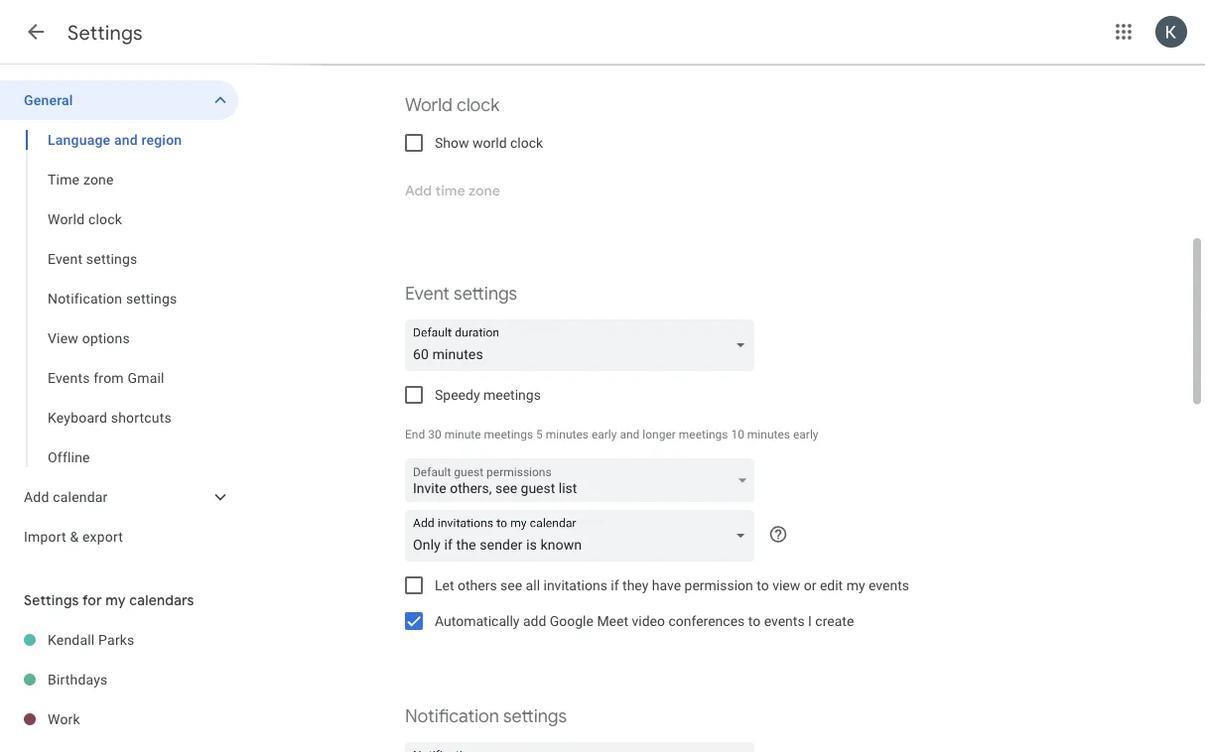 Task type: locate. For each thing, give the bounding box(es) containing it.
0 horizontal spatial events
[[765, 613, 805, 630]]

1 horizontal spatial events
[[869, 578, 910, 594]]

settings for my calendars tree
[[0, 621, 238, 740]]

clock inside group
[[88, 211, 122, 227]]

view
[[48, 330, 79, 347]]

0 vertical spatial events
[[869, 578, 910, 594]]

0 horizontal spatial notification
[[48, 291, 122, 307]]

0 vertical spatial notification settings
[[48, 291, 177, 307]]

see left "all"
[[501, 578, 523, 594]]

see
[[496, 480, 518, 497], [501, 578, 523, 594]]

minutes right 10
[[748, 428, 791, 442]]

2 vertical spatial clock
[[88, 211, 122, 227]]

keyboard
[[48, 410, 107, 426]]

1 vertical spatial settings
[[24, 592, 79, 609]]

1 horizontal spatial minutes
[[748, 428, 791, 442]]

early right 10
[[794, 428, 819, 442]]

notification inside group
[[48, 291, 122, 307]]

0 vertical spatial world clock
[[405, 94, 500, 116]]

events from gmail
[[48, 370, 165, 386]]

world clock up show
[[405, 94, 500, 116]]

event settings
[[48, 251, 138, 267], [405, 283, 518, 305]]

0 horizontal spatial my
[[106, 592, 126, 609]]

my right edit
[[847, 578, 866, 594]]

1 minutes from the left
[[546, 428, 589, 442]]

video
[[632, 613, 666, 630]]

longer
[[643, 428, 676, 442]]

0 vertical spatial see
[[496, 480, 518, 497]]

world down time
[[48, 211, 85, 227]]

birthdays tree item
[[0, 661, 238, 700]]

and left longer in the bottom of the page
[[620, 428, 640, 442]]

list
[[559, 480, 578, 497]]

0 vertical spatial notification
[[48, 291, 122, 307]]

group
[[0, 120, 238, 478]]

notification settings
[[48, 291, 177, 307], [405, 706, 567, 728]]

settings left for
[[24, 592, 79, 609]]

&
[[70, 529, 79, 545]]

clock down zone
[[88, 211, 122, 227]]

my right for
[[106, 592, 126, 609]]

early up invite others, see guest list popup button
[[592, 428, 617, 442]]

event
[[48, 251, 83, 267], [405, 283, 450, 305]]

1 vertical spatial and
[[620, 428, 640, 442]]

1 vertical spatial event
[[405, 283, 450, 305]]

0 vertical spatial world
[[405, 94, 453, 116]]

world up show
[[405, 94, 453, 116]]

0 vertical spatial settings
[[68, 20, 143, 45]]

clock up "show world clock"
[[457, 94, 500, 116]]

1 vertical spatial clock
[[511, 135, 543, 151]]

permissions
[[487, 466, 552, 480]]

and left 'region' at the top
[[114, 132, 138, 148]]

invite others, see guest list button
[[405, 460, 755, 508]]

events left i
[[765, 613, 805, 630]]

0 horizontal spatial event
[[48, 251, 83, 267]]

minutes right 5
[[546, 428, 589, 442]]

1 horizontal spatial notification settings
[[405, 706, 567, 728]]

see inside the default guest permissions invite others, see guest list
[[496, 480, 518, 497]]

guest
[[454, 466, 484, 480], [521, 480, 556, 497]]

keyboard shortcuts
[[48, 410, 172, 426]]

to
[[757, 578, 770, 594], [749, 613, 761, 630]]

1 vertical spatial notification
[[405, 706, 499, 728]]

0 horizontal spatial early
[[592, 428, 617, 442]]

settings
[[68, 20, 143, 45], [24, 592, 79, 609]]

notification
[[48, 291, 122, 307], [405, 706, 499, 728]]

1 vertical spatial events
[[765, 613, 805, 630]]

world
[[405, 94, 453, 116], [48, 211, 85, 227]]

calendars
[[129, 592, 194, 609]]

1 horizontal spatial early
[[794, 428, 819, 442]]

to left view
[[757, 578, 770, 594]]

clock
[[457, 94, 500, 116], [511, 135, 543, 151], [88, 211, 122, 227]]

kendall parks tree item
[[0, 621, 238, 661]]

0 horizontal spatial world
[[48, 211, 85, 227]]

to right "conferences"
[[749, 613, 761, 630]]

automatically add google meet video conferences to events i create
[[435, 613, 855, 630]]

edit
[[820, 578, 844, 594]]

show
[[435, 135, 469, 151]]

1 vertical spatial world
[[48, 211, 85, 227]]

2 horizontal spatial clock
[[511, 135, 543, 151]]

events
[[869, 578, 910, 594], [765, 613, 805, 630]]

world clock down time zone
[[48, 211, 122, 227]]

permission
[[685, 578, 754, 594]]

1 early from the left
[[592, 428, 617, 442]]

1 vertical spatial to
[[749, 613, 761, 630]]

notification up view options
[[48, 291, 122, 307]]

work tree item
[[0, 700, 238, 740]]

1 horizontal spatial my
[[847, 578, 866, 594]]

and
[[114, 132, 138, 148], [620, 428, 640, 442]]

None field
[[405, 320, 763, 372], [405, 511, 763, 562], [405, 320, 763, 372], [405, 511, 763, 562]]

world clock
[[405, 94, 500, 116], [48, 211, 122, 227]]

for
[[82, 592, 102, 609]]

birthdays link
[[48, 661, 238, 700]]

1 vertical spatial notification settings
[[405, 706, 567, 728]]

0 vertical spatial to
[[757, 578, 770, 594]]

clock right world
[[511, 135, 543, 151]]

0 horizontal spatial guest
[[454, 466, 484, 480]]

1 vertical spatial event settings
[[405, 283, 518, 305]]

0 vertical spatial event settings
[[48, 251, 138, 267]]

0 horizontal spatial clock
[[88, 211, 122, 227]]

0 horizontal spatial notification settings
[[48, 291, 177, 307]]

0 horizontal spatial world clock
[[48, 211, 122, 227]]

default guest permissions invite others, see guest list
[[413, 466, 578, 497]]

1 horizontal spatial clock
[[457, 94, 500, 116]]

0 vertical spatial clock
[[457, 94, 500, 116]]

notification settings down automatically
[[405, 706, 567, 728]]

i
[[809, 613, 812, 630]]

1 horizontal spatial and
[[620, 428, 640, 442]]

1 horizontal spatial world
[[405, 94, 453, 116]]

world
[[473, 135, 507, 151]]

invitations
[[544, 578, 608, 594]]

meetings
[[484, 387, 541, 403], [484, 428, 534, 442], [679, 428, 729, 442]]

have
[[652, 578, 682, 594]]

see down "permissions"
[[496, 480, 518, 497]]

0 horizontal spatial minutes
[[546, 428, 589, 442]]

show world clock
[[435, 135, 543, 151]]

time zone
[[48, 171, 114, 188]]

notification down automatically
[[405, 706, 499, 728]]

1 vertical spatial world clock
[[48, 211, 122, 227]]

events right edit
[[869, 578, 910, 594]]

minute
[[445, 428, 481, 442]]

2 early from the left
[[794, 428, 819, 442]]

work link
[[48, 700, 238, 740]]

notification settings up options on the left top of page
[[48, 291, 177, 307]]

import & export
[[24, 529, 123, 545]]

tree
[[0, 80, 238, 557]]

guest up the others,
[[454, 466, 484, 480]]

0 horizontal spatial event settings
[[48, 251, 138, 267]]

my
[[847, 578, 866, 594], [106, 592, 126, 609]]

guest down "permissions"
[[521, 480, 556, 497]]

meet
[[597, 613, 629, 630]]

time
[[48, 171, 80, 188]]

settings
[[86, 251, 138, 267], [454, 283, 518, 305], [126, 291, 177, 307], [504, 706, 567, 728]]

settings up general tree item
[[68, 20, 143, 45]]

end
[[405, 428, 425, 442]]

zone
[[83, 171, 114, 188]]

minutes
[[546, 428, 589, 442], [748, 428, 791, 442]]

export
[[82, 529, 123, 545]]

0 vertical spatial event
[[48, 251, 83, 267]]

early
[[592, 428, 617, 442], [794, 428, 819, 442]]

or
[[804, 578, 817, 594]]

invite
[[413, 480, 447, 497]]

speedy
[[435, 387, 480, 403]]

0 vertical spatial and
[[114, 132, 138, 148]]



Task type: describe. For each thing, give the bounding box(es) containing it.
language
[[48, 132, 111, 148]]

google
[[550, 613, 594, 630]]

meetings left 5
[[484, 428, 534, 442]]

add
[[523, 613, 547, 630]]

let
[[435, 578, 454, 594]]

others,
[[450, 480, 492, 497]]

settings for settings for my calendars
[[24, 592, 79, 609]]

gmail
[[128, 370, 165, 386]]

conferences
[[669, 613, 745, 630]]

0 horizontal spatial and
[[114, 132, 138, 148]]

speedy meetings
[[435, 387, 541, 403]]

work
[[48, 712, 80, 728]]

shortcuts
[[111, 410, 172, 426]]

tree containing general
[[0, 80, 238, 557]]

general tree item
[[0, 80, 238, 120]]

calendar
[[53, 489, 108, 506]]

1 horizontal spatial world clock
[[405, 94, 500, 116]]

settings heading
[[68, 20, 143, 45]]

automatically
[[435, 613, 520, 630]]

view
[[773, 578, 801, 594]]

1 horizontal spatial event settings
[[405, 283, 518, 305]]

meetings left 10
[[679, 428, 729, 442]]

1 horizontal spatial event
[[405, 283, 450, 305]]

settings for my calendars
[[24, 592, 194, 609]]

create
[[816, 613, 855, 630]]

add calendar
[[24, 489, 108, 506]]

let others see all invitations if they have permission to view or edit my events
[[435, 578, 910, 594]]

go back image
[[24, 20, 48, 44]]

2 minutes from the left
[[748, 428, 791, 442]]

language and region
[[48, 132, 182, 148]]

meetings up 5
[[484, 387, 541, 403]]

options
[[82, 330, 130, 347]]

10
[[731, 428, 745, 442]]

all
[[526, 578, 540, 594]]

default
[[413, 466, 451, 480]]

kendall parks
[[48, 632, 135, 649]]

events
[[48, 370, 90, 386]]

parks
[[98, 632, 135, 649]]

5
[[537, 428, 543, 442]]

end 30 minute meetings 5 minutes early and longer meetings 10 minutes early
[[405, 428, 819, 442]]

general
[[24, 92, 73, 108]]

from
[[94, 370, 124, 386]]

others
[[458, 578, 497, 594]]

event settings inside group
[[48, 251, 138, 267]]

offline
[[48, 449, 90, 466]]

birthdays
[[48, 672, 108, 688]]

view options
[[48, 330, 130, 347]]

settings for settings
[[68, 20, 143, 45]]

kendall
[[48, 632, 95, 649]]

1 horizontal spatial notification
[[405, 706, 499, 728]]

world inside group
[[48, 211, 85, 227]]

30
[[428, 428, 442, 442]]

1 vertical spatial see
[[501, 578, 523, 594]]

region
[[142, 132, 182, 148]]

1 horizontal spatial guest
[[521, 480, 556, 497]]

add
[[24, 489, 49, 506]]

import
[[24, 529, 66, 545]]

they
[[623, 578, 649, 594]]

group containing language and region
[[0, 120, 238, 478]]

if
[[611, 578, 619, 594]]



Task type: vqa. For each thing, say whether or not it's contained in the screenshot.
April 5 Element
no



